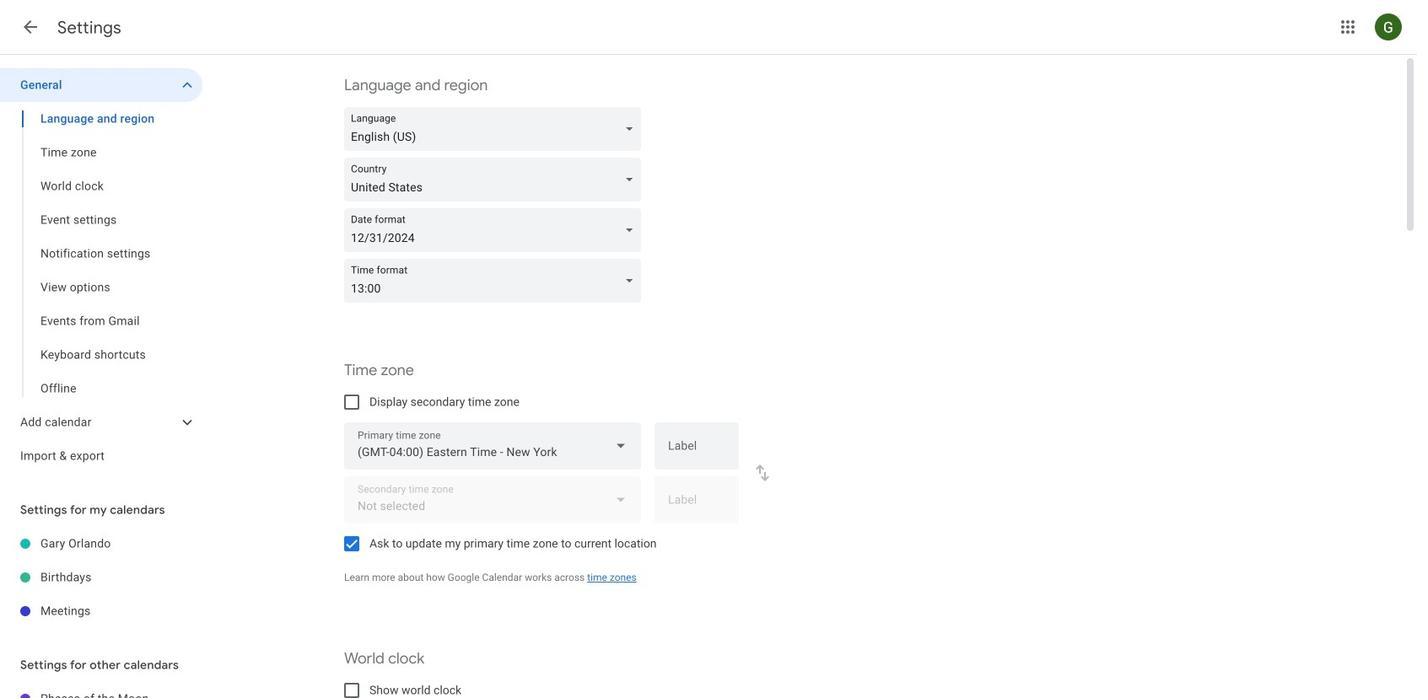 Task type: describe. For each thing, give the bounding box(es) containing it.
gary orlando tree item
[[0, 527, 202, 561]]

meetings tree item
[[0, 595, 202, 628]]

2 tree from the top
[[0, 527, 202, 628]]

general tree item
[[0, 68, 202, 102]]

go back image
[[20, 17, 40, 37]]

birthdays tree item
[[0, 561, 202, 595]]

phases of the moon tree item
[[0, 682, 202, 698]]

Label for primary time zone. text field
[[668, 441, 725, 464]]



Task type: vqa. For each thing, say whether or not it's contained in the screenshot.
Tasks Sidebar image
no



Task type: locate. For each thing, give the bounding box(es) containing it.
Label for secondary time zone. text field
[[668, 495, 725, 518]]

group
[[0, 102, 202, 406]]

1 vertical spatial tree
[[0, 527, 202, 628]]

heading
[[57, 17, 121, 38]]

0 vertical spatial tree
[[0, 68, 202, 473]]

1 tree from the top
[[0, 68, 202, 473]]

None field
[[344, 107, 648, 151], [344, 158, 648, 202], [344, 208, 648, 252], [344, 259, 648, 303], [344, 423, 641, 470], [344, 107, 648, 151], [344, 158, 648, 202], [344, 208, 648, 252], [344, 259, 648, 303], [344, 423, 641, 470]]

tree
[[0, 68, 202, 473], [0, 527, 202, 628]]



